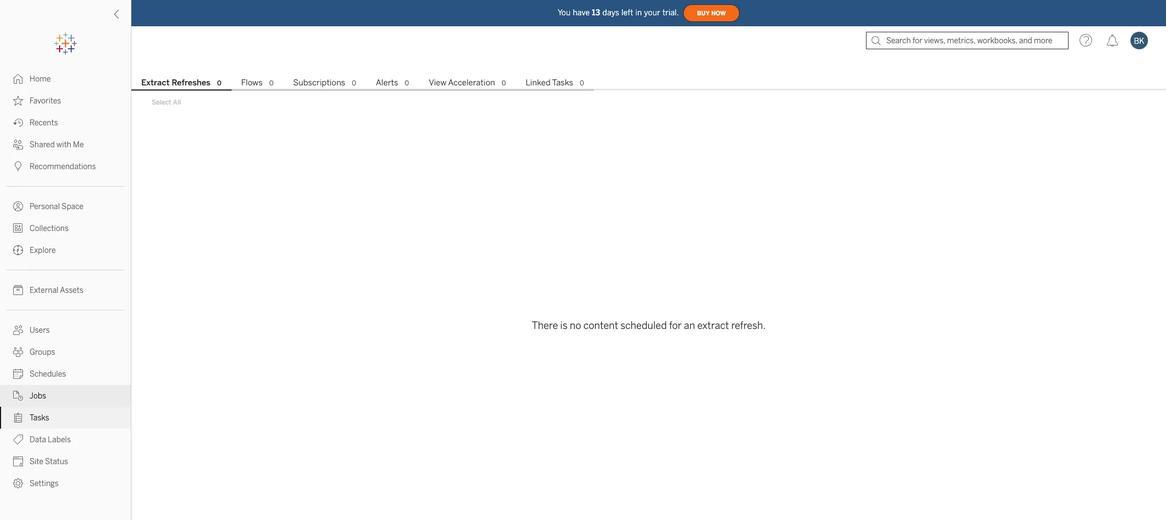 Task type: describe. For each thing, give the bounding box(es) containing it.
0 for extract refreshes
[[217, 79, 222, 87]]

sub-spaces tab list
[[131, 77, 1166, 91]]

explore link
[[0, 239, 131, 261]]

site
[[30, 457, 43, 467]]

collections
[[30, 224, 69, 233]]

now
[[711, 10, 726, 17]]

external assets link
[[0, 279, 131, 301]]

settings
[[30, 479, 59, 488]]

select
[[152, 99, 171, 106]]

navigation panel element
[[0, 33, 131, 494]]

extract refreshes
[[141, 78, 211, 88]]

acceleration
[[448, 78, 495, 88]]

extract
[[697, 320, 729, 332]]

shared with me link
[[0, 134, 131, 156]]

there
[[532, 320, 558, 332]]

schedules link
[[0, 363, 131, 385]]

space
[[62, 202, 83, 211]]

have
[[573, 8, 590, 17]]

collections link
[[0, 217, 131, 239]]

site status link
[[0, 451, 131, 473]]

favorites link
[[0, 90, 131, 112]]

assets
[[60, 286, 83, 295]]

site status
[[30, 457, 68, 467]]

data labels link
[[0, 429, 131, 451]]

flows
[[241, 78, 263, 88]]

extract
[[141, 78, 170, 88]]

navigation containing extract refreshes
[[131, 74, 1166, 91]]

all
[[173, 99, 181, 106]]

view acceleration
[[429, 78, 495, 88]]

tasks inside sub-spaces tab list
[[552, 78, 573, 88]]

0 for alerts
[[405, 79, 409, 87]]

is
[[560, 320, 568, 332]]

groups
[[30, 348, 55, 357]]

status
[[45, 457, 68, 467]]

days
[[603, 8, 619, 17]]

personal space
[[30, 202, 83, 211]]

me
[[73, 140, 84, 149]]

you have 13 days left in your trial.
[[558, 8, 679, 17]]

jobs
[[30, 392, 46, 401]]

users link
[[0, 319, 131, 341]]

trial.
[[663, 8, 679, 17]]

personal space link
[[0, 195, 131, 217]]

your
[[644, 8, 660, 17]]

labels
[[48, 435, 71, 445]]

buy now button
[[683, 4, 740, 22]]

favorites
[[30, 96, 61, 106]]

0 for linked tasks
[[580, 79, 584, 87]]

for
[[669, 320, 682, 332]]

external assets
[[30, 286, 83, 295]]



Task type: locate. For each thing, give the bounding box(es) containing it.
recommendations
[[30, 162, 96, 171]]

buy
[[697, 10, 710, 17]]

schedules
[[30, 370, 66, 379]]

linked
[[526, 78, 551, 88]]

in
[[636, 8, 642, 17]]

0 horizontal spatial tasks
[[30, 413, 49, 423]]

home link
[[0, 68, 131, 90]]

0 for view acceleration
[[502, 79, 506, 87]]

Search for views, metrics, workbooks, and more text field
[[866, 32, 1069, 49]]

6 0 from the left
[[580, 79, 584, 87]]

an
[[684, 320, 695, 332]]

0 right "refreshes" on the top left of page
[[217, 79, 222, 87]]

tasks down the "jobs"
[[30, 413, 49, 423]]

users
[[30, 326, 50, 335]]

explore
[[30, 246, 56, 255]]

settings link
[[0, 473, 131, 494]]

0
[[217, 79, 222, 87], [269, 79, 274, 87], [352, 79, 356, 87], [405, 79, 409, 87], [502, 79, 506, 87], [580, 79, 584, 87]]

0 right flows
[[269, 79, 274, 87]]

recommendations link
[[0, 156, 131, 177]]

shared
[[30, 140, 55, 149]]

0 for flows
[[269, 79, 274, 87]]

0 right acceleration
[[502, 79, 506, 87]]

home
[[30, 74, 51, 84]]

linked tasks
[[526, 78, 573, 88]]

scheduled
[[621, 320, 667, 332]]

5 0 from the left
[[502, 79, 506, 87]]

tasks right the linked on the left top of the page
[[552, 78, 573, 88]]

tasks inside main navigation. press the up and down arrow keys to access links. element
[[30, 413, 49, 423]]

recents link
[[0, 112, 131, 134]]

groups link
[[0, 341, 131, 363]]

subscriptions
[[293, 78, 345, 88]]

there is no content scheduled for an extract refresh. main content
[[131, 55, 1166, 520]]

2 0 from the left
[[269, 79, 274, 87]]

shared with me
[[30, 140, 84, 149]]

alerts
[[376, 78, 398, 88]]

0 right linked tasks
[[580, 79, 584, 87]]

no
[[570, 320, 581, 332]]

1 0 from the left
[[217, 79, 222, 87]]

jobs link
[[0, 385, 131, 407]]

4 0 from the left
[[405, 79, 409, 87]]

main navigation. press the up and down arrow keys to access links. element
[[0, 68, 131, 494]]

you
[[558, 8, 571, 17]]

refresh.
[[731, 320, 766, 332]]

buy now
[[697, 10, 726, 17]]

with
[[56, 140, 71, 149]]

tasks link
[[0, 407, 131, 429]]

tasks
[[552, 78, 573, 88], [30, 413, 49, 423]]

navigation
[[131, 74, 1166, 91]]

recents
[[30, 118, 58, 128]]

1 horizontal spatial tasks
[[552, 78, 573, 88]]

3 0 from the left
[[352, 79, 356, 87]]

0 right alerts on the left top
[[405, 79, 409, 87]]

data labels
[[30, 435, 71, 445]]

select all button
[[145, 96, 188, 109]]

data
[[30, 435, 46, 445]]

0 vertical spatial tasks
[[552, 78, 573, 88]]

there is no content scheduled for an extract refresh.
[[532, 320, 766, 332]]

external
[[30, 286, 58, 295]]

view
[[429, 78, 447, 88]]

content
[[584, 320, 618, 332]]

0 left alerts on the left top
[[352, 79, 356, 87]]

0 for subscriptions
[[352, 79, 356, 87]]

13
[[592, 8, 600, 17]]

personal
[[30, 202, 60, 211]]

refreshes
[[172, 78, 211, 88]]

select all
[[152, 99, 181, 106]]

left
[[622, 8, 633, 17]]

1 vertical spatial tasks
[[30, 413, 49, 423]]



Task type: vqa. For each thing, say whether or not it's contained in the screenshot.
Main Navigation. Press the Up and Down arrow keys to access links. ELEMENT
yes



